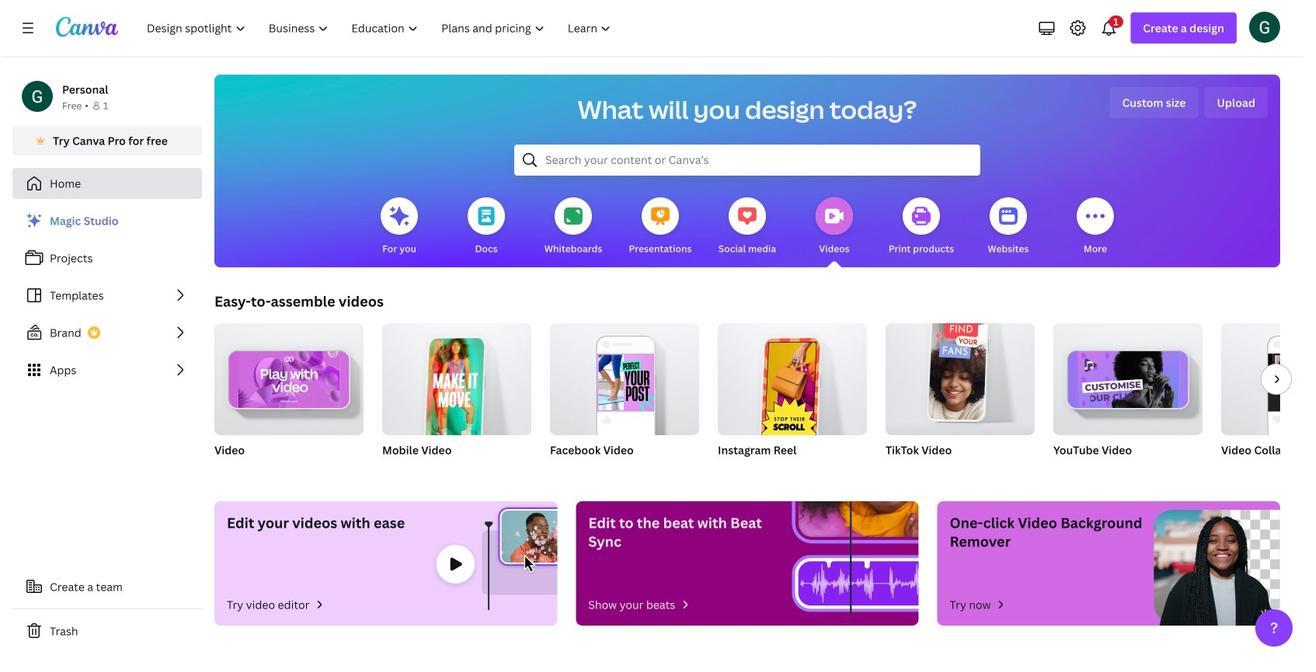 Task type: vqa. For each thing, say whether or not it's contained in the screenshot.
General Spider Diagram Brainstorm Whiteboard in Orange Purple Pink Simple Colorful Style image
no



Task type: locate. For each thing, give the bounding box(es) containing it.
group
[[886, 314, 1035, 477], [886, 314, 1035, 435], [214, 317, 364, 477], [214, 317, 364, 435], [382, 317, 532, 477], [382, 317, 532, 444], [550, 317, 699, 477], [550, 317, 699, 435], [718, 317, 867, 477], [718, 317, 867, 444], [1054, 323, 1203, 477], [1222, 323, 1306, 477]]

None search field
[[514, 145, 981, 176]]

top level navigation element
[[137, 12, 624, 44]]

list
[[12, 205, 202, 385]]

greg robinson image
[[1250, 11, 1281, 43]]



Task type: describe. For each thing, give the bounding box(es) containing it.
Search search field
[[546, 145, 950, 175]]



